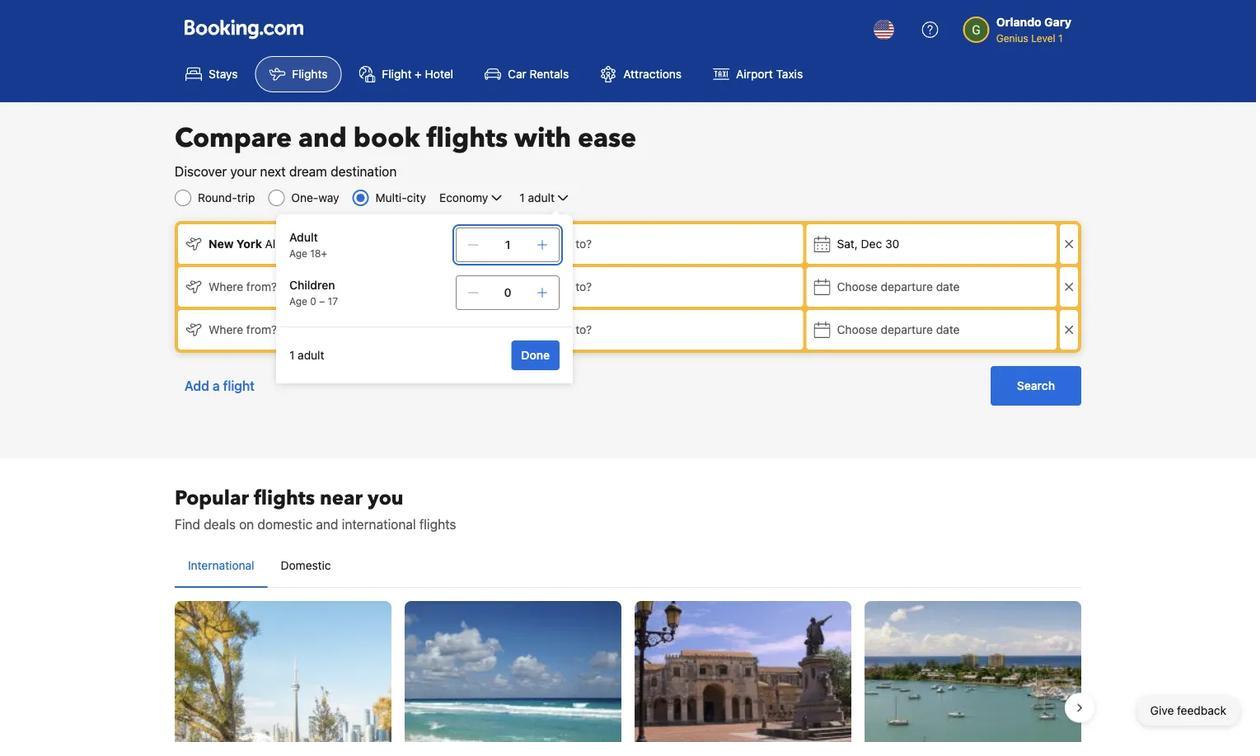 Task type: locate. For each thing, give the bounding box(es) containing it.
dec
[[861, 237, 883, 251]]

adult
[[528, 191, 555, 205], [298, 348, 325, 362]]

2 age from the top
[[289, 295, 308, 307]]

from?
[[247, 280, 277, 294], [247, 323, 277, 336]]

1 adult
[[520, 191, 555, 205], [289, 348, 325, 362]]

where to? button
[[507, 267, 804, 307], [507, 310, 804, 350]]

on
[[239, 517, 254, 532]]

1 adult down the with
[[520, 191, 555, 205]]

book
[[354, 120, 420, 156]]

and up dream
[[299, 120, 347, 156]]

age
[[289, 247, 308, 259], [289, 295, 308, 307]]

1 inside dropdown button
[[520, 191, 525, 205]]

compare
[[175, 120, 292, 156]]

0 vertical spatial where to? button
[[507, 267, 804, 307]]

choose for where from? popup button "choose departure date" 'dropdown button'
[[838, 280, 878, 294]]

1 vertical spatial where from?
[[209, 323, 277, 336]]

0 vertical spatial departure
[[881, 280, 933, 294]]

0 vertical spatial where from?
[[209, 280, 277, 294]]

0 vertical spatial 1 adult
[[520, 191, 555, 205]]

age down children
[[289, 295, 308, 307]]

0 vertical spatial choose departure date button
[[807, 267, 1057, 307]]

2 vertical spatial to?
[[576, 323, 592, 336]]

car rentals link
[[471, 56, 583, 92]]

round-
[[198, 191, 237, 205]]

region
[[162, 595, 1095, 742]]

attractions link
[[587, 56, 696, 92]]

age for adult
[[289, 247, 308, 259]]

0 vertical spatial to?
[[576, 237, 592, 251]]

adult down the with
[[528, 191, 555, 205]]

attractions
[[624, 67, 682, 81]]

new york to santo domingo image
[[635, 601, 852, 742]]

1 adult down –
[[289, 348, 325, 362]]

airports
[[282, 237, 323, 251]]

2 departure from the top
[[881, 323, 933, 336]]

1 vertical spatial from?
[[247, 323, 277, 336]]

popular flights near you find deals on domestic and international flights
[[175, 484, 457, 532]]

1 from? from the top
[[247, 280, 277, 294]]

choose departure date button
[[807, 267, 1057, 307], [807, 310, 1057, 350]]

1 vertical spatial adult
[[298, 348, 325, 362]]

where from? inside dropdown button
[[209, 323, 277, 336]]

new york all airports
[[209, 237, 323, 251]]

0 horizontal spatial adult
[[298, 348, 325, 362]]

2 choose departure date button from the top
[[807, 310, 1057, 350]]

1 where to? from the top
[[538, 237, 592, 251]]

1 choose from the top
[[838, 280, 878, 294]]

1 horizontal spatial 0
[[504, 286, 512, 299]]

17
[[328, 295, 338, 307]]

1 vertical spatial where to? button
[[507, 310, 804, 350]]

adult age 18+
[[289, 230, 327, 259]]

3 where to? from the top
[[538, 323, 592, 336]]

0 vertical spatial where to?
[[538, 237, 592, 251]]

way
[[319, 191, 339, 205]]

from? for where from? popup button
[[247, 280, 277, 294]]

from? up flight
[[247, 323, 277, 336]]

children age 0 – 17
[[289, 278, 338, 307]]

flights right international
[[420, 517, 457, 532]]

tab list
[[175, 544, 1082, 589]]

car rentals
[[508, 67, 569, 81]]

2 from? from the top
[[247, 323, 277, 336]]

age inside "adult age 18+"
[[289, 247, 308, 259]]

age inside children age 0 – 17
[[289, 295, 308, 307]]

all
[[265, 237, 278, 251]]

1 horizontal spatial adult
[[528, 191, 555, 205]]

where to?
[[538, 237, 592, 251], [538, 280, 592, 294], [538, 323, 592, 336]]

done
[[521, 348, 550, 362]]

from? inside dropdown button
[[247, 323, 277, 336]]

choose
[[838, 280, 878, 294], [838, 323, 878, 336]]

1 departure from the top
[[881, 280, 933, 294]]

18+
[[310, 247, 327, 259]]

0 up done button
[[504, 286, 512, 299]]

where inside where from? dropdown button
[[209, 323, 243, 336]]

and inside popular flights near you find deals on domestic and international flights
[[316, 517, 339, 532]]

one-
[[291, 191, 319, 205]]

you
[[368, 484, 404, 512]]

2 vertical spatial where to?
[[538, 323, 592, 336]]

0 horizontal spatial 0
[[310, 295, 317, 307]]

domestic
[[258, 517, 313, 532]]

0 horizontal spatial 1 adult
[[289, 348, 325, 362]]

0 vertical spatial adult
[[528, 191, 555, 205]]

0
[[504, 286, 512, 299], [310, 295, 317, 307]]

2 choose departure date from the top
[[838, 323, 960, 336]]

children
[[289, 278, 335, 292]]

where from? down york
[[209, 280, 277, 294]]

1 vertical spatial choose departure date
[[838, 323, 960, 336]]

where from? button
[[178, 310, 474, 350]]

booking.com logo image
[[185, 19, 303, 39], [185, 19, 303, 39]]

0 vertical spatial from?
[[247, 280, 277, 294]]

where from? button
[[178, 267, 474, 307]]

flights up domestic
[[254, 484, 315, 512]]

1 horizontal spatial 1 adult
[[520, 191, 555, 205]]

where
[[538, 237, 573, 251], [209, 280, 243, 294], [538, 280, 573, 294], [209, 323, 243, 336], [538, 323, 573, 336]]

flights inside compare and book flights with ease discover your next dream destination
[[427, 120, 508, 156]]

1 to? from the top
[[576, 237, 592, 251]]

1 vertical spatial choose departure date button
[[807, 310, 1057, 350]]

where from?
[[209, 280, 277, 294], [209, 323, 277, 336]]

1 vertical spatial 1 adult
[[289, 348, 325, 362]]

to? inside popup button
[[576, 237, 592, 251]]

1 vertical spatial choose
[[838, 323, 878, 336]]

international
[[342, 517, 416, 532]]

2 to? from the top
[[576, 280, 592, 294]]

sat, dec 30 button
[[807, 224, 1057, 264]]

give feedback
[[1151, 704, 1227, 717]]

search
[[1018, 379, 1056, 393]]

date
[[937, 280, 960, 294], [937, 323, 960, 336]]

1 age from the top
[[289, 247, 308, 259]]

1 where to? button from the top
[[507, 267, 804, 307]]

1 choose departure date from the top
[[838, 280, 960, 294]]

0 vertical spatial date
[[937, 280, 960, 294]]

0 vertical spatial flights
[[427, 120, 508, 156]]

0 vertical spatial choose
[[838, 280, 878, 294]]

flight + hotel
[[382, 67, 454, 81]]

1 vertical spatial departure
[[881, 323, 933, 336]]

orlando
[[997, 15, 1042, 29]]

0 left –
[[310, 295, 317, 307]]

where from? inside popup button
[[209, 280, 277, 294]]

rentals
[[530, 67, 569, 81]]

adult
[[289, 230, 318, 244]]

2 date from the top
[[937, 323, 960, 336]]

0 vertical spatial and
[[299, 120, 347, 156]]

1 vertical spatial and
[[316, 517, 339, 532]]

where to? for choose departure date
[[538, 280, 592, 294]]

2 where to? from the top
[[538, 280, 592, 294]]

economy
[[440, 191, 489, 205]]

2 choose from the top
[[838, 323, 878, 336]]

where from? up flight
[[209, 323, 277, 336]]

flights up economy
[[427, 120, 508, 156]]

give
[[1151, 704, 1175, 717]]

multi-city
[[376, 191, 426, 205]]

sat, dec 30
[[838, 237, 900, 251]]

2 where from? from the top
[[209, 323, 277, 336]]

choose departure date
[[838, 280, 960, 294], [838, 323, 960, 336]]

choose departure date for "choose departure date" 'dropdown button' related to where from? dropdown button
[[838, 323, 960, 336]]

to? for sat, dec 30
[[576, 237, 592, 251]]

level
[[1032, 32, 1056, 44]]

departure
[[881, 280, 933, 294], [881, 323, 933, 336]]

1 vertical spatial date
[[937, 323, 960, 336]]

0 vertical spatial choose departure date
[[838, 280, 960, 294]]

compare and book flights with ease discover your next dream destination
[[175, 120, 637, 179]]

adult down –
[[298, 348, 325, 362]]

where from? for where from? popup button
[[209, 280, 277, 294]]

add a flight
[[185, 378, 255, 394]]

sat,
[[838, 237, 858, 251]]

a
[[213, 378, 220, 394]]

1 date from the top
[[937, 280, 960, 294]]

from? inside popup button
[[247, 280, 277, 294]]

0 vertical spatial age
[[289, 247, 308, 259]]

age down adult
[[289, 247, 308, 259]]

1 choose departure date button from the top
[[807, 267, 1057, 307]]

search button
[[991, 366, 1082, 406]]

where to? inside popup button
[[538, 237, 592, 251]]

near
[[320, 484, 363, 512]]

1 vertical spatial to?
[[576, 280, 592, 294]]

1 where from? from the top
[[209, 280, 277, 294]]

add a flight button
[[175, 366, 265, 406]]

from? down new york all airports
[[247, 280, 277, 294]]

1 vertical spatial where to?
[[538, 280, 592, 294]]

and down "near" on the left of the page
[[316, 517, 339, 532]]

1 vertical spatial age
[[289, 295, 308, 307]]



Task type: vqa. For each thing, say whether or not it's contained in the screenshot.
left no
no



Task type: describe. For each thing, give the bounding box(es) containing it.
flight
[[223, 378, 255, 394]]

1 vertical spatial flights
[[254, 484, 315, 512]]

where inside where to? popup button
[[538, 237, 573, 251]]

age for children
[[289, 295, 308, 307]]

your
[[230, 164, 257, 179]]

with
[[515, 120, 572, 156]]

departure for where from? popup button "choose departure date" 'dropdown button'
[[881, 280, 933, 294]]

airport taxis
[[737, 67, 803, 81]]

new york to toronto image
[[175, 601, 392, 742]]

new york to cancún image
[[405, 601, 622, 742]]

30
[[886, 237, 900, 251]]

3 to? from the top
[[576, 323, 592, 336]]

and inside compare and book flights with ease discover your next dream destination
[[299, 120, 347, 156]]

genius
[[997, 32, 1029, 44]]

deals
[[204, 517, 236, 532]]

ease
[[578, 120, 637, 156]]

orlando gary genius level 1
[[997, 15, 1072, 44]]

taxis
[[776, 67, 803, 81]]

domestic
[[281, 559, 331, 572]]

where inside where from? popup button
[[209, 280, 243, 294]]

multi-
[[376, 191, 407, 205]]

international button
[[175, 544, 268, 587]]

airport taxis link
[[699, 56, 817, 92]]

where to? button
[[507, 224, 804, 264]]

find
[[175, 517, 200, 532]]

domestic button
[[268, 544, 344, 587]]

choose departure date for where from? popup button "choose departure date" 'dropdown button'
[[838, 280, 960, 294]]

city
[[407, 191, 426, 205]]

date for where from? popup button
[[937, 280, 960, 294]]

new york to montego bay image
[[865, 601, 1082, 742]]

next
[[260, 164, 286, 179]]

2 vertical spatial flights
[[420, 517, 457, 532]]

hotel
[[425, 67, 454, 81]]

departure for "choose departure date" 'dropdown button' related to where from? dropdown button
[[881, 323, 933, 336]]

choose departure date button for where from? dropdown button
[[807, 310, 1057, 350]]

from? for where from? dropdown button
[[247, 323, 277, 336]]

tab list containing international
[[175, 544, 1082, 589]]

flight
[[382, 67, 412, 81]]

1 inside orlando gary genius level 1
[[1059, 32, 1063, 44]]

round-trip
[[198, 191, 255, 205]]

1 adult button
[[518, 188, 573, 208]]

popular
[[175, 484, 249, 512]]

dream
[[289, 164, 327, 179]]

york
[[237, 237, 262, 251]]

car
[[508, 67, 527, 81]]

choose for "choose departure date" 'dropdown button' related to where from? dropdown button
[[838, 323, 878, 336]]

2 where to? button from the top
[[507, 310, 804, 350]]

flights
[[292, 67, 328, 81]]

international
[[188, 559, 254, 572]]

airport
[[737, 67, 773, 81]]

where to? for sat, dec 30
[[538, 237, 592, 251]]

new
[[209, 237, 234, 251]]

flights link
[[255, 56, 342, 92]]

0 inside children age 0 – 17
[[310, 295, 317, 307]]

discover
[[175, 164, 227, 179]]

date for where from? dropdown button
[[937, 323, 960, 336]]

choose departure date button for where from? popup button
[[807, 267, 1057, 307]]

flight + hotel link
[[345, 56, 468, 92]]

done button
[[512, 341, 560, 370]]

one-way
[[291, 191, 339, 205]]

adult inside dropdown button
[[528, 191, 555, 205]]

destination
[[331, 164, 397, 179]]

stays link
[[172, 56, 252, 92]]

gary
[[1045, 15, 1072, 29]]

stays
[[209, 67, 238, 81]]

give feedback button
[[1138, 696, 1240, 726]]

+
[[415, 67, 422, 81]]

feedback
[[1178, 704, 1227, 717]]

add
[[185, 378, 209, 394]]

where from? for where from? dropdown button
[[209, 323, 277, 336]]

1 adult inside dropdown button
[[520, 191, 555, 205]]

trip
[[237, 191, 255, 205]]

to? for choose departure date
[[576, 280, 592, 294]]

–
[[319, 295, 325, 307]]



